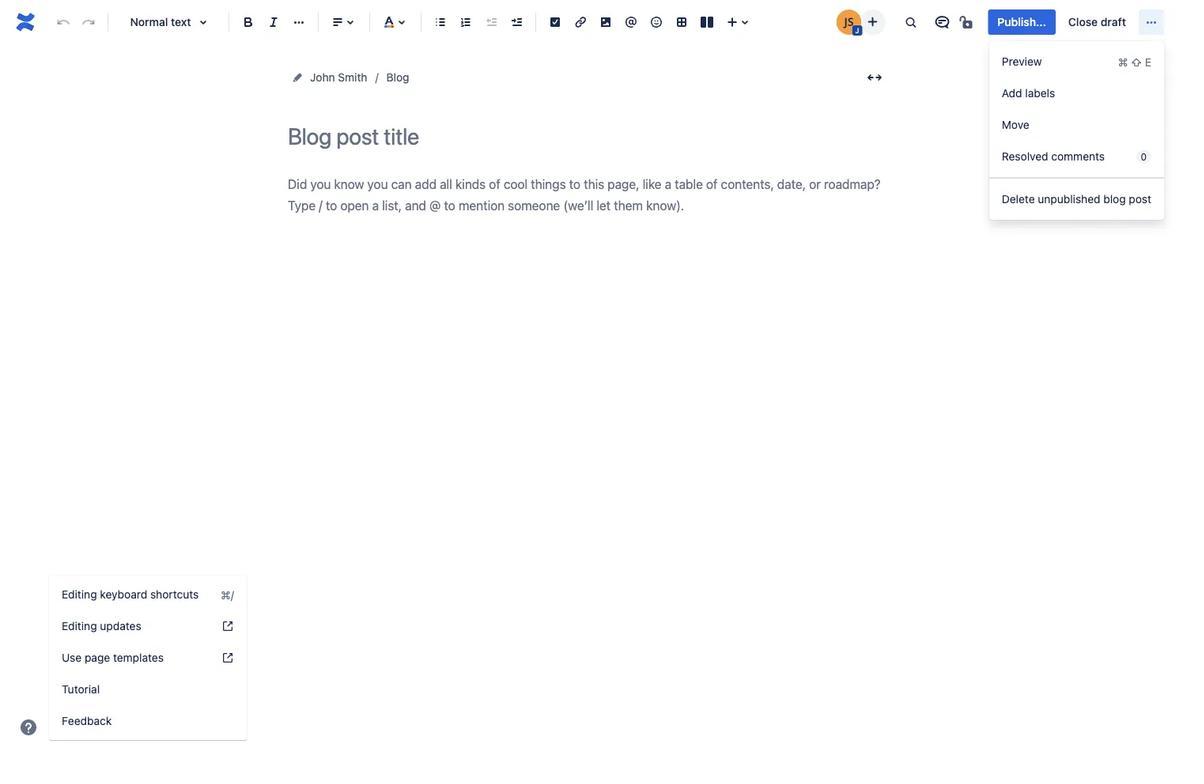 Task type: locate. For each thing, give the bounding box(es) containing it.
resolved
[[1002, 150, 1048, 163]]

menu
[[989, 41, 1164, 220]]

add image, video, or file image
[[596, 13, 615, 32]]

layouts image
[[698, 13, 716, 32]]

close
[[1068, 15, 1098, 28]]

⌘/
[[221, 588, 234, 601]]

comment icon image
[[933, 13, 952, 32]]

help image up help image
[[221, 620, 234, 633]]

menu containing preview
[[989, 41, 1164, 220]]

editing updates link
[[49, 611, 247, 642]]

1 vertical spatial help image
[[19, 718, 38, 737]]

updates
[[100, 620, 141, 633]]

text
[[171, 15, 191, 28]]

templates
[[113, 651, 164, 664]]

editing up use
[[62, 620, 97, 633]]

editing
[[62, 588, 97, 601], [62, 620, 97, 633]]

help image
[[221, 652, 234, 664]]

⌘ ⇧ e
[[1118, 55, 1151, 68]]

feedback button
[[49, 705, 247, 737]]

move this blog image
[[291, 71, 304, 84]]

0 vertical spatial help image
[[221, 620, 234, 633]]

0 horizontal spatial help image
[[19, 718, 38, 737]]

smith
[[338, 71, 367, 84]]

2 editing from the top
[[62, 620, 97, 633]]

move button
[[989, 109, 1164, 141]]

page
[[85, 651, 110, 664]]

feedback
[[62, 715, 112, 728]]

help image
[[221, 620, 234, 633], [19, 718, 38, 737]]

john smith image
[[836, 9, 862, 35]]

1 editing from the top
[[62, 588, 97, 601]]

move
[[1002, 118, 1029, 131]]

confluence image
[[13, 9, 38, 35], [13, 9, 38, 35]]

group containing preview
[[989, 41, 1164, 177]]

action item image
[[546, 13, 565, 32]]

1 vertical spatial editing
[[62, 620, 97, 633]]

help image left feedback
[[19, 718, 38, 737]]

1 horizontal spatial help image
[[221, 620, 234, 633]]

add
[[1002, 87, 1022, 100]]

link image
[[571, 13, 590, 32]]

indent tab image
[[507, 13, 526, 32]]

group
[[989, 41, 1164, 177]]

0 vertical spatial editing
[[62, 588, 97, 601]]

bold ⌘b image
[[239, 13, 258, 32]]

comments
[[1051, 150, 1105, 163]]

john smith
[[310, 71, 367, 84]]

preview
[[1002, 55, 1042, 68]]

resolved comments
[[1002, 150, 1105, 163]]

delete unpublished blog post button
[[989, 183, 1164, 215]]

⌘
[[1118, 55, 1128, 68]]

undo ⌘z image
[[54, 13, 73, 32]]

shortcuts
[[150, 588, 199, 601]]

add labels
[[1002, 87, 1055, 100]]

use page templates link
[[49, 642, 247, 674]]

editing up editing updates
[[62, 588, 97, 601]]

table image
[[672, 13, 691, 32]]



Task type: vqa. For each thing, say whether or not it's contained in the screenshot.
Tutorial button
yes



Task type: describe. For each thing, give the bounding box(es) containing it.
normal text button
[[115, 5, 222, 40]]

tutorial button
[[49, 674, 247, 705]]

draft
[[1101, 15, 1126, 28]]

tutorial
[[62, 683, 100, 696]]

close draft button
[[1059, 9, 1136, 35]]

blog link
[[386, 68, 409, 87]]

more image
[[1142, 13, 1161, 32]]

find and replace image
[[901, 13, 920, 32]]

editing for editing keyboard shortcuts
[[62, 588, 97, 601]]

publish... button
[[988, 9, 1056, 35]]

numbered list ⌘⇧7 image
[[456, 13, 475, 32]]

more formatting image
[[289, 13, 308, 32]]

use
[[62, 651, 82, 664]]

italic ⌘i image
[[264, 13, 283, 32]]

labels
[[1025, 87, 1055, 100]]

0
[[1141, 151, 1147, 162]]

post
[[1129, 193, 1151, 206]]

delete
[[1002, 193, 1035, 206]]

e
[[1145, 55, 1151, 68]]

outdent ⇧tab image
[[482, 13, 501, 32]]

editing updates
[[62, 620, 141, 633]]

no restrictions image
[[958, 13, 977, 32]]

redo ⌘⇧z image
[[79, 13, 98, 32]]

add labels button
[[989, 78, 1164, 109]]

use page templates
[[62, 651, 164, 664]]

john smith link
[[310, 68, 367, 87]]

normal text
[[130, 15, 191, 28]]

emoji image
[[647, 13, 666, 32]]

⇧
[[1131, 55, 1142, 68]]

publish...
[[998, 15, 1046, 28]]

close draft
[[1068, 15, 1126, 28]]

editing for editing updates
[[62, 620, 97, 633]]

editing keyboard shortcuts
[[62, 588, 199, 601]]

make page full-width image
[[865, 68, 884, 87]]

blog
[[1103, 193, 1126, 206]]

normal
[[130, 15, 168, 28]]

help image inside 'editing updates' link
[[221, 620, 234, 633]]

align left image
[[328, 13, 347, 32]]

delete unpublished blog post
[[1002, 193, 1151, 206]]

Blog post title text field
[[288, 123, 889, 149]]

john
[[310, 71, 335, 84]]

Main content area, start typing to enter text. text field
[[288, 173, 889, 217]]

keyboard
[[100, 588, 147, 601]]

mention image
[[622, 13, 641, 32]]

bullet list ⌘⇧8 image
[[431, 13, 450, 32]]

unpublished
[[1038, 193, 1100, 206]]

invite to edit image
[[863, 12, 882, 31]]

blog
[[386, 71, 409, 84]]



